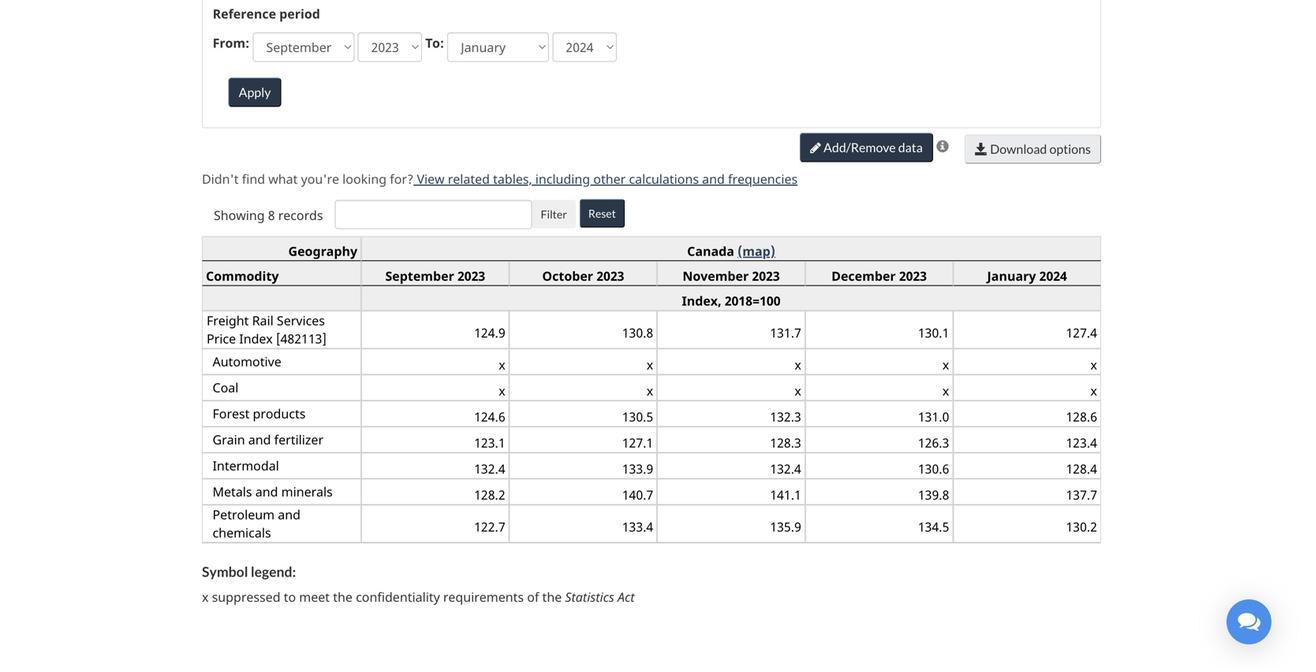 Task type: vqa. For each thing, say whether or not it's contained in the screenshot.


Task type: locate. For each thing, give the bounding box(es) containing it.
(map) link
[[738, 243, 775, 260]]

november
[[683, 267, 749, 284]]

126.3
[[918, 434, 949, 451]]

3 2023 from the left
[[752, 267, 780, 284]]

1 horizontal spatial 132.4
[[770, 460, 801, 477]]

confidentiality
[[356, 589, 440, 606]]

123.4
[[1066, 434, 1097, 451]]

(map)
[[738, 243, 775, 260]]

didn't find what you're looking for? view related tables, including other calculations and frequencies
[[202, 171, 798, 187]]

131.7
[[770, 324, 801, 341]]

you're
[[301, 171, 339, 187]]

commodity
[[206, 267, 279, 284]]

rail
[[252, 312, 274, 329]]

140.7
[[622, 486, 653, 503]]

2023 for november 2023
[[752, 267, 780, 284]]

2023 for october 2023
[[597, 267, 624, 284]]

download
[[990, 141, 1047, 157]]

october
[[542, 267, 593, 284]]

2023 for september 2023
[[458, 267, 485, 284]]

2 2023 from the left
[[597, 267, 624, 284]]

pencil image
[[810, 142, 821, 154]]

2023
[[458, 267, 485, 284], [597, 267, 624, 284], [752, 267, 780, 284], [899, 267, 927, 284]]

2023 right december
[[899, 267, 927, 284]]

freight
[[207, 312, 249, 329]]

2024
[[1039, 267, 1067, 284]]

and for 123.1
[[248, 431, 271, 448]]

131.0
[[918, 408, 949, 425]]

fertilizer
[[274, 431, 323, 448]]

132.4 down 128.3
[[770, 460, 801, 477]]

1 132.4 from the left
[[474, 460, 505, 477]]

2023 right october
[[597, 267, 624, 284]]

geography
[[288, 243, 357, 260]]

and inside petroleum and chemicals
[[278, 506, 301, 523]]

127.4
[[1066, 324, 1097, 341]]

apply button
[[228, 78, 281, 107]]

january 2024
[[987, 267, 1067, 284]]

requirements
[[443, 589, 524, 606]]

symbol
[[202, 563, 248, 580]]

123.1
[[474, 434, 505, 451]]

december
[[832, 267, 896, 284]]

x down the symbol
[[202, 589, 209, 606]]

x link
[[202, 589, 209, 606]]

didn't
[[202, 171, 239, 187]]

and
[[702, 171, 725, 187], [248, 431, 271, 448], [255, 483, 278, 500], [278, 506, 301, 523]]

128.4
[[1066, 460, 1097, 477]]

petroleum
[[213, 506, 275, 523]]

128.6
[[1066, 408, 1097, 425]]

134.5
[[918, 518, 949, 535]]

133.4
[[622, 518, 653, 535]]

0 horizontal spatial the
[[333, 589, 353, 606]]

petroleum and chemicals
[[213, 506, 301, 541]]

and for 128.2
[[255, 483, 278, 500]]

x up 128.6
[[1091, 382, 1097, 399]]

4 2023 from the left
[[899, 267, 927, 284]]

the right of
[[542, 589, 562, 606]]

137.7
[[1066, 486, 1097, 503]]

reset button
[[580, 199, 625, 228]]

automotive
[[213, 353, 281, 370]]

reference
[[213, 5, 276, 22]]

133.9
[[622, 460, 653, 477]]

meet
[[299, 589, 330, 606]]

x
[[499, 356, 505, 373], [647, 356, 653, 373], [795, 356, 801, 373], [943, 356, 949, 373], [1091, 356, 1097, 373], [499, 382, 505, 399], [647, 382, 653, 399], [795, 382, 801, 399], [943, 382, 949, 399], [1091, 382, 1097, 399], [202, 589, 209, 606]]

128.2
[[474, 486, 505, 503]]

the
[[333, 589, 353, 606], [542, 589, 562, 606]]

view
[[417, 171, 445, 187]]

0 horizontal spatial 132.4
[[474, 460, 505, 477]]

filter
[[541, 208, 567, 221]]

related
[[448, 171, 490, 187]]

services
[[277, 312, 325, 329]]

tables,
[[493, 171, 532, 187]]

x up 124.6
[[499, 382, 505, 399]]

124.9
[[474, 324, 505, 341]]

september 2023
[[385, 267, 485, 284]]

8
[[268, 207, 275, 224]]

None text field
[[335, 200, 532, 229]]

the right 'meet'
[[333, 589, 353, 606]]

add/remove
[[824, 140, 896, 155]]

forest
[[213, 405, 250, 422]]

2 the from the left
[[542, 589, 562, 606]]

act
[[618, 589, 635, 606]]

1 horizontal spatial the
[[542, 589, 562, 606]]

grain and fertilizer
[[213, 431, 323, 448]]

other
[[593, 171, 626, 187]]

2023 down (map)
[[752, 267, 780, 284]]

132.4 down 123.1
[[474, 460, 505, 477]]

from:
[[213, 34, 249, 51]]

and down metals and minerals on the bottom left
[[278, 506, 301, 523]]

and up petroleum
[[255, 483, 278, 500]]

and left frequencies
[[702, 171, 725, 187]]

2023 right september
[[458, 267, 485, 284]]

1 2023 from the left
[[458, 267, 485, 284]]

frequencies
[[728, 171, 798, 187]]

and for 122.7
[[278, 506, 301, 523]]

and down forest products
[[248, 431, 271, 448]]



Task type: describe. For each thing, give the bounding box(es) containing it.
x down "127.4"
[[1091, 356, 1097, 373]]

minerals
[[281, 483, 333, 500]]

records
[[278, 207, 323, 224]]

x up 130.5
[[647, 382, 653, 399]]

period
[[279, 5, 320, 22]]

124.6
[[474, 408, 505, 425]]

130.1
[[918, 324, 949, 341]]

products
[[253, 405, 306, 422]]

freight rail services price index  [482113]
[[207, 312, 327, 347]]

metals and minerals
[[213, 483, 333, 500]]

of
[[527, 589, 539, 606]]

2 132.4 from the left
[[770, 460, 801, 477]]

to
[[284, 589, 296, 606]]

122.7
[[474, 518, 505, 535]]

139.8
[[918, 486, 949, 503]]

[482113]
[[276, 330, 327, 347]]

what
[[268, 171, 298, 187]]

reset
[[588, 207, 616, 220]]

looking
[[342, 171, 387, 187]]

130.5
[[622, 408, 653, 425]]

data
[[898, 140, 923, 155]]

download options button
[[965, 135, 1101, 164]]

x up 131.0
[[943, 382, 949, 399]]

reference period element
[[213, 27, 1098, 62]]

127.1
[[622, 434, 653, 451]]

x down 124.9
[[499, 356, 505, 373]]

download options
[[988, 141, 1091, 157]]

canada (map)
[[687, 243, 775, 260]]

coal
[[213, 379, 239, 396]]

2023 for december 2023
[[899, 267, 927, 284]]

add/remove data button
[[800, 133, 933, 162]]

index, 2018=100
[[682, 292, 781, 309]]

intermodal
[[213, 457, 279, 474]]

grain
[[213, 431, 245, 448]]

1 the from the left
[[333, 589, 353, 606]]

x down 130.8
[[647, 356, 653, 373]]

september
[[385, 267, 454, 284]]

2018=100
[[725, 292, 781, 309]]

view related tables, including other calculations and frequencies button
[[414, 171, 798, 187]]

october 2023
[[542, 267, 624, 284]]

december 2023
[[832, 267, 927, 284]]

141.1
[[770, 486, 801, 503]]

add/remove data help image
[[936, 140, 949, 153]]

x down the 131.7 at right
[[795, 356, 801, 373]]

index
[[239, 330, 273, 347]]

price
[[207, 330, 236, 347]]

to:
[[425, 34, 444, 51]]

apply
[[239, 85, 271, 100]]

130.6
[[918, 460, 949, 477]]

legend:
[[251, 563, 296, 580]]

132.3
[[770, 408, 801, 425]]

for?
[[390, 171, 414, 187]]

filter button
[[532, 200, 576, 228]]

january
[[987, 267, 1036, 284]]

statistics
[[565, 589, 614, 606]]

reference period
[[213, 5, 320, 22]]

metals
[[213, 483, 252, 500]]

options
[[1049, 141, 1091, 157]]

x suppressed to meet the confidentiality requirements of the statistics act
[[202, 589, 635, 606]]

chemicals
[[213, 524, 271, 541]]

add/remove data
[[821, 140, 923, 155]]

save image
[[975, 143, 988, 156]]

x down 130.1 at the right
[[943, 356, 949, 373]]

open live chat image
[[1227, 599, 1272, 644]]

showing 8 records
[[214, 207, 323, 224]]

suppressed
[[212, 589, 280, 606]]

find
[[242, 171, 265, 187]]

index,
[[682, 292, 721, 309]]

forest products
[[213, 405, 306, 422]]

x up 132.3
[[795, 382, 801, 399]]

showing
[[214, 207, 265, 224]]



